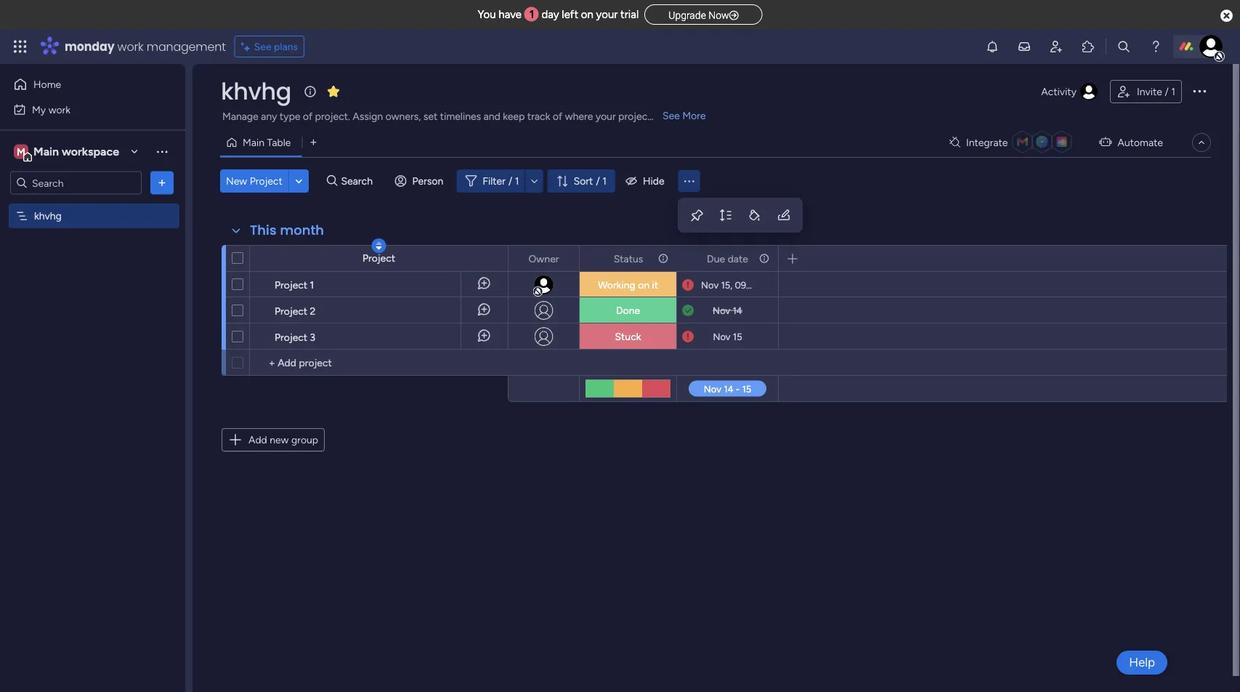 Task type: describe. For each thing, give the bounding box(es) containing it.
0 vertical spatial on
[[581, 8, 594, 21]]

working on it
[[598, 279, 659, 291]]

apps image
[[1082, 39, 1096, 54]]

inbox image
[[1018, 39, 1032, 54]]

am
[[763, 279, 778, 291]]

person
[[413, 175, 444, 187]]

new
[[270, 434, 289, 446]]

monday work management
[[65, 38, 226, 55]]

3
[[310, 331, 316, 343]]

add new group button
[[222, 428, 325, 451]]

due date
[[707, 252, 749, 265]]

new
[[226, 175, 247, 187]]

see more link
[[662, 108, 708, 123]]

nov for 1
[[702, 279, 719, 291]]

column information image for status
[[658, 253, 670, 264]]

timelines
[[440, 110, 481, 122]]

sort desc image
[[376, 241, 382, 251]]

m
[[17, 145, 25, 158]]

it
[[653, 279, 659, 291]]

/ for filter
[[509, 175, 513, 187]]

manage
[[222, 110, 259, 122]]

upgrade now
[[669, 9, 730, 21]]

plans
[[274, 40, 298, 53]]

invite
[[1138, 85, 1163, 98]]

1 for filter
[[515, 175, 520, 187]]

sort
[[574, 175, 593, 187]]

14
[[733, 305, 743, 316]]

main for main table
[[243, 136, 265, 149]]

project inside button
[[250, 175, 283, 187]]

v2 overdue deadline image
[[683, 278, 694, 292]]

owner
[[529, 252, 559, 265]]

due
[[707, 252, 726, 265]]

invite / 1 button
[[1111, 80, 1183, 103]]

dapulse integrations image
[[950, 137, 961, 148]]

arrow down image
[[526, 172, 544, 190]]

you
[[478, 8, 496, 21]]

gary orlando image
[[1200, 35, 1224, 58]]

more
[[683, 109, 706, 122]]

table
[[267, 136, 291, 149]]

activity button
[[1036, 80, 1105, 103]]

stuck
[[615, 330, 642, 343]]

Search field
[[338, 171, 381, 191]]

angle down image
[[296, 176, 303, 186]]

see more
[[663, 109, 706, 122]]

15
[[733, 331, 743, 342]]

management
[[147, 38, 226, 55]]

1 for invite
[[1172, 85, 1176, 98]]

khvhg list box
[[0, 201, 185, 425]]

1 for sort
[[603, 175, 607, 187]]

home
[[33, 78, 61, 91]]

type
[[280, 110, 301, 122]]

keep
[[503, 110, 525, 122]]

add new group
[[249, 434, 318, 446]]

notifications image
[[986, 39, 1000, 54]]

main for main workspace
[[33, 145, 59, 158]]

nov for 2
[[713, 305, 731, 316]]

activity
[[1042, 85, 1077, 98]]

person button
[[389, 169, 452, 193]]

assign
[[353, 110, 383, 122]]

nov 14
[[713, 305, 743, 316]]

date
[[728, 252, 749, 265]]

workspace
[[62, 145, 119, 158]]

2 vertical spatial nov
[[713, 331, 731, 342]]

see for see plans
[[254, 40, 272, 53]]

/ for sort
[[596, 175, 600, 187]]

any
[[261, 110, 277, 122]]

day
[[542, 8, 560, 21]]

1 up 2
[[310, 278, 314, 291]]

working
[[598, 279, 636, 291]]

work for monday
[[117, 38, 144, 55]]

filter / 1
[[483, 175, 520, 187]]

now
[[709, 9, 730, 21]]

remove from favorites image
[[326, 84, 341, 99]]

see plans
[[254, 40, 298, 53]]

invite members image
[[1050, 39, 1064, 54]]

invite / 1
[[1138, 85, 1176, 98]]

help
[[1130, 655, 1156, 670]]

project down sort desc 'image'
[[363, 252, 396, 264]]

stands.
[[654, 110, 687, 122]]

1 vertical spatial on
[[638, 279, 650, 291]]

workspace image
[[14, 144, 28, 160]]

track
[[528, 110, 551, 122]]

project 2
[[275, 305, 316, 317]]

main table
[[243, 136, 291, 149]]

nov 15, 09:00 am
[[702, 279, 778, 291]]

home button
[[9, 73, 156, 96]]

status
[[614, 252, 644, 265]]

done
[[616, 304, 641, 317]]

dapulse close image
[[1221, 8, 1234, 23]]

1 of from the left
[[303, 110, 313, 122]]



Task type: locate. For each thing, give the bounding box(es) containing it.
my
[[32, 103, 46, 116]]

new project button
[[220, 169, 289, 193]]

1 horizontal spatial /
[[596, 175, 600, 187]]

on right "left"
[[581, 8, 594, 21]]

v2 done deadline image
[[683, 304, 694, 317]]

hide button
[[620, 169, 674, 193]]

khvhg down "search in workspace" field
[[34, 210, 62, 222]]

khvhg field
[[217, 75, 295, 108]]

0 horizontal spatial khvhg
[[34, 210, 62, 222]]

automate
[[1118, 136, 1164, 149]]

and
[[484, 110, 501, 122]]

sort / 1
[[574, 175, 607, 187]]

1
[[530, 8, 535, 21], [1172, 85, 1176, 98], [515, 175, 520, 187], [603, 175, 607, 187], [310, 278, 314, 291]]

search everything image
[[1117, 39, 1132, 54]]

This month field
[[246, 221, 328, 240]]

v2 overdue deadline image
[[683, 330, 694, 344]]

0 vertical spatial khvhg
[[221, 75, 291, 108]]

dapulse rightstroke image
[[730, 10, 739, 21]]

1 for you
[[530, 8, 535, 21]]

main
[[243, 136, 265, 149], [33, 145, 59, 158]]

0 horizontal spatial work
[[48, 103, 71, 116]]

main table button
[[220, 131, 302, 154]]

manage any type of project. assign owners, set timelines and keep track of where your project stands.
[[222, 110, 687, 122]]

Due date field
[[704, 250, 752, 266]]

project
[[250, 175, 283, 187], [363, 252, 396, 264], [275, 278, 308, 291], [275, 305, 308, 317], [275, 331, 308, 343]]

add
[[249, 434, 267, 446]]

1 vertical spatial work
[[48, 103, 71, 116]]

0 vertical spatial work
[[117, 38, 144, 55]]

1 vertical spatial nov
[[713, 305, 731, 316]]

nov left 15, at the top of the page
[[702, 279, 719, 291]]

upgrade
[[669, 9, 707, 21]]

1 inside 'button'
[[1172, 85, 1176, 98]]

on left it on the right
[[638, 279, 650, 291]]

new project
[[226, 175, 283, 187]]

project left 3
[[275, 331, 308, 343]]

month
[[280, 221, 324, 240]]

0 horizontal spatial main
[[33, 145, 59, 158]]

option
[[0, 203, 185, 206]]

see for see more
[[663, 109, 680, 122]]

1 right sort
[[603, 175, 607, 187]]

2 column information image from the left
[[759, 253, 771, 264]]

+ Add project text field
[[257, 354, 502, 371]]

Owner field
[[525, 250, 563, 266]]

work for my
[[48, 103, 71, 116]]

khvhg up any
[[221, 75, 291, 108]]

your right where
[[596, 110, 616, 122]]

integrate
[[967, 136, 1009, 149]]

Search in workspace field
[[31, 174, 121, 191]]

1 horizontal spatial work
[[117, 38, 144, 55]]

0 vertical spatial your
[[597, 8, 618, 21]]

/
[[1166, 85, 1170, 98], [509, 175, 513, 187], [596, 175, 600, 187]]

nov 15
[[713, 331, 743, 342]]

work inside button
[[48, 103, 71, 116]]

2 horizontal spatial /
[[1166, 85, 1170, 98]]

group
[[291, 434, 318, 446]]

0 horizontal spatial of
[[303, 110, 313, 122]]

v2 search image
[[327, 173, 338, 189]]

help image
[[1149, 39, 1164, 54]]

/ for invite
[[1166, 85, 1170, 98]]

your
[[597, 8, 618, 21], [596, 110, 616, 122]]

my work
[[32, 103, 71, 116]]

see left more
[[663, 109, 680, 122]]

project 3
[[275, 331, 316, 343]]

menu image
[[683, 174, 697, 188]]

09:00
[[735, 279, 761, 291]]

1 horizontal spatial of
[[553, 110, 563, 122]]

0 horizontal spatial column information image
[[658, 253, 670, 264]]

2
[[310, 305, 316, 317]]

options image
[[1192, 82, 1209, 99]]

/ right filter
[[509, 175, 513, 187]]

of
[[303, 110, 313, 122], [553, 110, 563, 122]]

work right the my
[[48, 103, 71, 116]]

project 1
[[275, 278, 314, 291]]

project for project 3
[[275, 331, 308, 343]]

autopilot image
[[1100, 132, 1113, 151]]

see left plans on the top left of page
[[254, 40, 272, 53]]

1 left day
[[530, 8, 535, 21]]

have
[[499, 8, 522, 21]]

khvhg
[[221, 75, 291, 108], [34, 210, 62, 222]]

project.
[[315, 110, 350, 122]]

show board description image
[[302, 84, 319, 99]]

project left 2
[[275, 305, 308, 317]]

2 of from the left
[[553, 110, 563, 122]]

monday
[[65, 38, 115, 55]]

1 horizontal spatial column information image
[[759, 253, 771, 264]]

upgrade now link
[[645, 4, 763, 25]]

workspace selection element
[[14, 143, 121, 162]]

1 vertical spatial see
[[663, 109, 680, 122]]

trial
[[621, 8, 639, 21]]

1 horizontal spatial khvhg
[[221, 75, 291, 108]]

project right new
[[250, 175, 283, 187]]

this month
[[250, 221, 324, 240]]

column information image
[[658, 253, 670, 264], [759, 253, 771, 264]]

where
[[565, 110, 594, 122]]

filter
[[483, 175, 506, 187]]

main right workspace icon
[[33, 145, 59, 158]]

main workspace
[[33, 145, 119, 158]]

help button
[[1118, 651, 1168, 675]]

/ right sort
[[596, 175, 600, 187]]

1 left arrow down image
[[515, 175, 520, 187]]

1 horizontal spatial main
[[243, 136, 265, 149]]

you have 1 day left on your trial
[[478, 8, 639, 21]]

options image
[[155, 176, 169, 190]]

collapse board header image
[[1197, 137, 1208, 148]]

project for project 1
[[275, 278, 308, 291]]

0 horizontal spatial on
[[581, 8, 594, 21]]

column information image up it on the right
[[658, 253, 670, 264]]

see plans button
[[235, 36, 305, 57]]

Status field
[[610, 250, 647, 266]]

0 vertical spatial nov
[[702, 279, 719, 291]]

khvhg inside list box
[[34, 210, 62, 222]]

1 right invite
[[1172, 85, 1176, 98]]

project for project 2
[[275, 305, 308, 317]]

nov
[[702, 279, 719, 291], [713, 305, 731, 316], [713, 331, 731, 342]]

main inside button
[[243, 136, 265, 149]]

project up project 2
[[275, 278, 308, 291]]

1 vertical spatial your
[[596, 110, 616, 122]]

main left table
[[243, 136, 265, 149]]

/ inside 'button'
[[1166, 85, 1170, 98]]

add view image
[[311, 137, 317, 148]]

1 horizontal spatial on
[[638, 279, 650, 291]]

on
[[581, 8, 594, 21], [638, 279, 650, 291]]

15,
[[721, 279, 733, 291]]

see inside button
[[254, 40, 272, 53]]

column information image right date
[[759, 253, 771, 264]]

0 vertical spatial see
[[254, 40, 272, 53]]

project
[[619, 110, 652, 122]]

column information image for due date
[[759, 253, 771, 264]]

left
[[562, 8, 579, 21]]

of right track
[[553, 110, 563, 122]]

this
[[250, 221, 277, 240]]

workspace options image
[[155, 144, 169, 159]]

see
[[254, 40, 272, 53], [663, 109, 680, 122]]

1 column information image from the left
[[658, 253, 670, 264]]

hide
[[643, 175, 665, 187]]

work right monday
[[117, 38, 144, 55]]

owners,
[[386, 110, 421, 122]]

0 horizontal spatial see
[[254, 40, 272, 53]]

main inside workspace selection element
[[33, 145, 59, 158]]

set
[[424, 110, 438, 122]]

1 horizontal spatial see
[[663, 109, 680, 122]]

of right the type
[[303, 110, 313, 122]]

my work button
[[9, 98, 156, 121]]

nov left 15
[[713, 331, 731, 342]]

your left the trial
[[597, 8, 618, 21]]

select product image
[[13, 39, 28, 54]]

/ right invite
[[1166, 85, 1170, 98]]

1 vertical spatial khvhg
[[34, 210, 62, 222]]

nov left 14
[[713, 305, 731, 316]]

0 horizontal spatial /
[[509, 175, 513, 187]]



Task type: vqa. For each thing, say whether or not it's contained in the screenshot.
26 'button'
no



